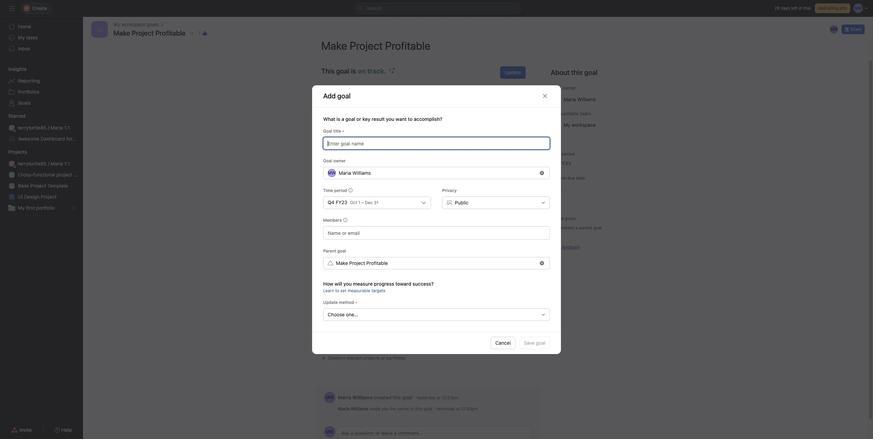 Task type: describe. For each thing, give the bounding box(es) containing it.
how will you measure progress toward success? learn to set measurable targets
[[323, 281, 434, 293]]

1 horizontal spatial goal owner
[[551, 85, 576, 91]]

0 vertical spatial or
[[356, 116, 361, 122]]

/ for dashboard
[[48, 125, 49, 131]]

reporting link
[[4, 75, 79, 86]]

project up 'portfolio'
[[41, 194, 57, 200]]

projects button
[[0, 149, 27, 156]]

close this dialog image
[[542, 93, 548, 99]]

custom due date
[[551, 176, 585, 181]]

ui design project
[[18, 194, 57, 200]]

on
[[358, 67, 366, 75]]

latest status update element
[[321, 87, 526, 144]]

maria williams link for yesterday
[[344, 123, 377, 129]]

0 horizontal spatial period
[[334, 188, 347, 193]]

1 horizontal spatial is
[[351, 67, 356, 75]]

functional
[[33, 172, 55, 178]]

goal down summary
[[345, 116, 355, 122]]

this goal
[[571, 68, 598, 76]]

sub-
[[364, 200, 373, 206]]

my tasks
[[18, 35, 38, 40]]

0 vertical spatial a
[[342, 116, 344, 122]]

a inside the connect a parent goal button
[[576, 225, 578, 231]]

terryturtle85 for awesome
[[18, 125, 46, 131]]

goal up maria williams made you the owner of this goal · yesterday at 12:53pm
[[402, 395, 412, 400]]

or inside button
[[381, 356, 385, 361]]

share
[[850, 27, 862, 32]]

cross-functional project plan link
[[4, 169, 83, 180]]

29 days left in trial
[[775, 6, 811, 11]]

0 horizontal spatial this
[[393, 395, 401, 400]]

yesterday down recent
[[321, 172, 341, 178]]

add billing info button
[[815, 3, 850, 13]]

q4 fy23 oct 1 – dec 31
[[328, 199, 378, 205]]

oct 19
[[371, 96, 388, 102]]

goals for sub-
[[373, 200, 383, 206]]

save goal
[[524, 340, 545, 346]]

1 vertical spatial mw button
[[324, 392, 335, 403]]

my for my workspace goals
[[113, 21, 120, 27]]

what
[[323, 116, 335, 122]]

add billing info
[[818, 6, 847, 11]]

projects
[[363, 356, 380, 361]]

days
[[781, 6, 790, 11]]

2 vertical spatial goals
[[565, 216, 576, 221]]

maria williams yesterday at 12:54pm
[[344, 123, 386, 135]]

connect a parent goal
[[558, 225, 602, 231]]

/ for functional
[[48, 161, 49, 167]]

ui design project link
[[4, 191, 79, 203]]

set
[[340, 288, 346, 293]]

my for my first portfolio
[[18, 205, 25, 211]]

terryturtle85 / maria 1:1 link for dashboard
[[4, 122, 79, 133]]

williams for maria williams made you the owner of this goal · yesterday at 12:53pm
[[351, 406, 368, 412]]

cancel button
[[491, 337, 515, 349]]

make project profitable button
[[323, 257, 550, 269]]

my workspace goals link
[[113, 21, 159, 28]]

connected
[[385, 200, 405, 206]]

2 vertical spatial maria williams link
[[338, 406, 368, 412]]

goal down name or email text field
[[337, 248, 346, 254]]

goals link
[[4, 97, 79, 109]]

update for update
[[505, 69, 521, 75]]

my tasks link
[[4, 32, 79, 43]]

key
[[363, 116, 370, 122]]

my for my tasks
[[18, 35, 25, 40]]

members
[[323, 218, 342, 223]]

will
[[335, 281, 342, 287]]

0 horizontal spatial is
[[336, 116, 340, 122]]

awesome dashboard for new project
[[18, 136, 101, 142]]

save goal button
[[519, 337, 550, 349]]

oct
[[350, 200, 357, 205]]

2 horizontal spatial owner
[[562, 85, 576, 91]]

how
[[323, 281, 333, 287]]

created
[[374, 395, 391, 400]]

12:53pm inside maria williams created this goal · yesterday at 12:53pm
[[442, 395, 459, 400]]

starred element
[[0, 110, 101, 146]]

trial
[[803, 6, 811, 11]]

maria inside starred element
[[51, 125, 63, 131]]

invite button
[[7, 424, 36, 437]]

portfolios
[[18, 89, 39, 95]]

terryturtle85 / maria 1:1 for functional
[[18, 161, 70, 167]]

you inside how will you measure progress toward success? learn to set measurable targets
[[343, 281, 352, 287]]

connect for connect a parent goal
[[558, 225, 575, 231]]

0 vertical spatial period
[[562, 151, 575, 157]]

template
[[47, 183, 68, 189]]

1:1 for for
[[64, 125, 70, 131]]

progress
[[374, 281, 394, 287]]

home link
[[4, 21, 79, 32]]

maria for maria williams created this goal · yesterday at 12:53pm
[[338, 395, 351, 400]]

plan
[[73, 172, 83, 178]]

1 horizontal spatial this
[[415, 406, 422, 412]]

send feedback
[[551, 245, 580, 250]]

inbox
[[18, 46, 30, 51]]

status update - oct 19
[[330, 96, 388, 102]]

goals
[[18, 100, 31, 106]]

q4
[[328, 199, 334, 205]]

make for make project profitable
[[336, 260, 348, 266]]

awesome dashboard for new project link
[[4, 133, 101, 144]]

projects
[[8, 149, 27, 155]]

1 vertical spatial time
[[323, 188, 333, 193]]

no sub-goals connected
[[357, 200, 405, 206]]

description
[[321, 280, 351, 287]]

my first portfolio
[[18, 205, 55, 211]]

maria williams
[[339, 170, 371, 176]]

insights element
[[0, 63, 83, 110]]

choose one…
[[328, 312, 358, 317]]

update button
[[500, 66, 526, 79]]

this
[[321, 67, 334, 75]]

goal right parent
[[593, 225, 602, 231]]

0 horizontal spatial ·
[[413, 395, 415, 400]]

maria williams link for created
[[338, 395, 373, 400]]

goal title
[[323, 128, 341, 134]]

feedback
[[562, 245, 580, 250]]

make for make project profitable
[[113, 29, 130, 37]]

project inside starred element
[[85, 136, 101, 142]]

recent
[[321, 153, 339, 159]]

1 vertical spatial time period
[[323, 188, 347, 193]]

workspace
[[121, 21, 145, 27]]

choose one… button
[[323, 308, 550, 321]]

2 horizontal spatial at
[[456, 406, 460, 412]]

maria for maria williams made you the owner of this goal · yesterday at 12:53pm
[[338, 406, 350, 412]]

remove image
[[540, 171, 544, 175]]

0 vertical spatial mw button
[[829, 25, 839, 34]]

to accomplish?
[[408, 116, 442, 122]]

send feedback link
[[551, 244, 580, 251]]

1 vertical spatial 12:53pm
[[461, 406, 478, 412]]

method
[[339, 300, 354, 305]]

summary
[[330, 107, 353, 113]]

project up ui design project
[[30, 183, 46, 189]]

1 inside 1 button
[[199, 30, 201, 36]]

made
[[369, 406, 380, 412]]

1 horizontal spatial time period
[[551, 151, 575, 157]]

terryturtle85 / maria 1:1 for dashboard
[[18, 125, 70, 131]]

my first portfolio link
[[4, 203, 79, 214]]

save
[[524, 340, 535, 346]]



Task type: locate. For each thing, give the bounding box(es) containing it.
0 vertical spatial time
[[551, 151, 561, 157]]

mw
[[830, 27, 838, 32], [332, 127, 339, 132], [328, 170, 336, 175], [326, 395, 333, 400], [326, 429, 333, 434]]

terryturtle85 / maria 1:1 inside projects element
[[18, 161, 70, 167]]

1 vertical spatial you
[[343, 281, 352, 287]]

1 horizontal spatial at
[[437, 395, 440, 400]]

this goal is on track .
[[321, 67, 386, 75]]

2 vertical spatial goal
[[323, 158, 332, 163]]

2 horizontal spatial goals
[[565, 216, 576, 221]]

2 vertical spatial you
[[381, 406, 388, 412]]

1 vertical spatial terryturtle85 / maria 1:1 link
[[4, 158, 79, 169]]

1 horizontal spatial ·
[[433, 406, 434, 412]]

goals up the connect a parent goal button
[[565, 216, 576, 221]]

at inside the maria williams yesterday at 12:54pm
[[364, 130, 368, 135]]

1 vertical spatial update
[[323, 300, 338, 305]]

williams down key on the left of page
[[358, 123, 377, 129]]

terryturtle85 / maria 1:1 link for functional
[[4, 158, 79, 169]]

connect
[[558, 225, 575, 231], [328, 356, 345, 361]]

2 1:1 from the top
[[64, 161, 70, 167]]

measure
[[353, 281, 373, 287]]

terryturtle85 for cross-
[[18, 161, 46, 167]]

/ up dashboard
[[48, 125, 49, 131]]

make project profitable
[[336, 260, 388, 266]]

to
[[335, 288, 339, 293]]

2 vertical spatial at
[[456, 406, 460, 412]]

1 horizontal spatial connect
[[558, 225, 575, 231]]

insights
[[8, 66, 26, 72]]

maria williams link down key on the left of page
[[344, 123, 377, 129]]

maria for maria williams
[[339, 170, 351, 176]]

goal owner up the maria williams at left top
[[323, 158, 346, 163]]

update inside button
[[505, 69, 521, 75]]

relevant
[[346, 356, 362, 361]]

make down the workspace in the left of the page
[[113, 29, 130, 37]]

update
[[505, 69, 521, 75], [323, 300, 338, 305]]

goals right dec
[[373, 200, 383, 206]]

1 vertical spatial owner
[[333, 158, 346, 163]]

0 vertical spatial /
[[48, 125, 49, 131]]

recent status updates
[[321, 153, 379, 159]]

one…
[[346, 312, 358, 317]]

1:1 up for
[[64, 125, 70, 131]]

0 vertical spatial you
[[386, 116, 394, 122]]

parent down name or email text field
[[323, 248, 336, 254]]

project left profitable
[[349, 260, 365, 266]]

hide sidebar image
[[9, 6, 15, 11]]

time up q4
[[323, 188, 333, 193]]

.
[[384, 67, 386, 75]]

1
[[199, 30, 201, 36], [358, 200, 360, 205]]

or left key on the left of page
[[356, 116, 361, 122]]

cross-
[[18, 172, 33, 178]]

1 vertical spatial terryturtle85
[[18, 161, 46, 167]]

goal right of
[[424, 406, 432, 412]]

goal left the title
[[323, 128, 332, 134]]

· up of
[[413, 395, 415, 400]]

insights button
[[0, 66, 26, 73]]

billing
[[827, 6, 839, 11]]

1 vertical spatial goal owner
[[323, 158, 346, 163]]

goal right save
[[536, 340, 545, 346]]

0 vertical spatial terryturtle85 / maria 1:1 link
[[4, 122, 79, 133]]

0 vertical spatial goal
[[551, 85, 561, 91]]

0 vertical spatial terryturtle85
[[18, 125, 46, 131]]

2 terryturtle85 from the top
[[18, 161, 46, 167]]

of
[[410, 406, 414, 412]]

connect left relevant
[[328, 356, 345, 361]]

1 inside q4 fy23 oct 1 – dec 31
[[358, 200, 360, 205]]

goals for workspace
[[147, 21, 159, 27]]

1 horizontal spatial 12:53pm
[[461, 406, 478, 412]]

0 vertical spatial 1:1
[[64, 125, 70, 131]]

at inside maria williams created this goal · yesterday at 12:53pm
[[437, 395, 440, 400]]

–
[[361, 200, 364, 205]]

time period up 0% in the top of the page
[[323, 188, 347, 193]]

update for update method
[[323, 300, 338, 305]]

connect inside button
[[558, 225, 575, 231]]

period up fy23
[[334, 188, 347, 193]]

choose
[[328, 312, 345, 317]]

learn
[[323, 288, 334, 293]]

terryturtle85 / maria 1:1 inside starred element
[[18, 125, 70, 131]]

terryturtle85 / maria 1:1 link inside projects element
[[4, 158, 79, 169]]

time up custom
[[551, 151, 561, 157]]

0 horizontal spatial time period
[[323, 188, 347, 193]]

left
[[791, 6, 798, 11]]

williams left made
[[351, 406, 368, 412]]

0 vertical spatial goals
[[147, 21, 159, 27]]

terryturtle85 / maria 1:1 link up functional
[[4, 158, 79, 169]]

goal right this in the top left of the page
[[336, 67, 349, 75]]

Name or email text field
[[328, 229, 365, 237]]

add goal
[[323, 92, 351, 100]]

this
[[393, 395, 401, 400], [415, 406, 422, 412]]

ui
[[18, 194, 23, 200]]

share button
[[842, 25, 865, 34]]

1:1 inside starred element
[[64, 125, 70, 131]]

1 left –
[[358, 200, 360, 205]]

0 vertical spatial make
[[113, 29, 130, 37]]

31
[[374, 200, 378, 205]]

0 horizontal spatial update
[[323, 300, 338, 305]]

1 vertical spatial a
[[576, 225, 578, 231]]

learn to set measurable targets link
[[323, 288, 385, 293]]

0 horizontal spatial 12:53pm
[[442, 395, 459, 400]]

a left parent
[[576, 225, 578, 231]]

result
[[372, 116, 385, 122]]

connect relevant projects or portfolios
[[328, 356, 406, 361]]

1 vertical spatial connect
[[328, 356, 345, 361]]

goal
[[336, 67, 349, 75], [345, 116, 355, 122], [593, 225, 602, 231], [337, 248, 346, 254], [536, 340, 545, 346], [402, 395, 412, 400], [424, 406, 432, 412]]

0 vertical spatial my
[[113, 21, 120, 27]]

connect inside "connect relevant projects or portfolios" button
[[328, 356, 345, 361]]

search list box
[[355, 3, 521, 14]]

portfolios link
[[4, 86, 79, 97]]

0 vertical spatial parent
[[551, 216, 564, 221]]

or right "projects"
[[381, 356, 385, 361]]

2 vertical spatial mw button
[[324, 427, 335, 438]]

is left on
[[351, 67, 356, 75]]

or
[[356, 116, 361, 122], [381, 356, 385, 361]]

send
[[551, 245, 561, 250]]

0 vertical spatial 1
[[199, 30, 201, 36]]

time period
[[551, 151, 575, 157], [323, 188, 347, 193]]

0 horizontal spatial or
[[356, 116, 361, 122]]

0 vertical spatial 12:53pm
[[442, 395, 459, 400]]

owner up the maria williams at left top
[[333, 158, 346, 163]]

a down summary
[[342, 116, 344, 122]]

12:54pm
[[369, 130, 386, 135]]

about
[[551, 68, 570, 76]]

parent goal
[[323, 248, 346, 254]]

1 horizontal spatial goals
[[373, 200, 383, 206]]

maria williams created this goal · yesterday at 12:53pm
[[338, 395, 459, 400]]

maria inside projects element
[[51, 161, 63, 167]]

1:1 inside projects element
[[64, 161, 70, 167]]

1 horizontal spatial update
[[505, 69, 521, 75]]

1 vertical spatial period
[[334, 188, 347, 193]]

0 horizontal spatial goal owner
[[323, 158, 346, 163]]

1 vertical spatial /
[[48, 161, 49, 167]]

1 terryturtle85 from the top
[[18, 125, 46, 131]]

0%
[[330, 199, 341, 207]]

0 vertical spatial goal owner
[[551, 85, 576, 91]]

dec
[[365, 200, 373, 205]]

1 button
[[197, 28, 210, 38]]

williams
[[358, 123, 377, 129], [352, 170, 371, 176], [352, 395, 373, 400], [351, 406, 368, 412]]

0 vertical spatial time period
[[551, 151, 575, 157]]

parent for parent goal
[[323, 248, 336, 254]]

0 vertical spatial maria williams link
[[344, 123, 377, 129]]

maria williams link inside latest status update 'element'
[[344, 123, 377, 129]]

remove image
[[540, 261, 544, 265]]

maria williams link left made
[[338, 406, 368, 412]]

0 vertical spatial terryturtle85 / maria 1:1
[[18, 125, 70, 131]]

1 / from the top
[[48, 125, 49, 131]]

1 terryturtle85 / maria 1:1 from the top
[[18, 125, 70, 131]]

terryturtle85 inside starred element
[[18, 125, 46, 131]]

make down "parent goal"
[[336, 260, 348, 266]]

parent
[[579, 225, 592, 231]]

my left first
[[18, 205, 25, 211]]

0 horizontal spatial parent
[[323, 248, 336, 254]]

terryturtle85 / maria 1:1 link
[[4, 122, 79, 133], [4, 158, 79, 169]]

search button
[[355, 3, 521, 14]]

yesterday up maria williams made you the owner of this goal · yesterday at 12:53pm
[[416, 395, 435, 400]]

this up the in the left bottom of the page
[[393, 395, 401, 400]]

design
[[24, 194, 40, 200]]

status
[[330, 96, 347, 102]]

my left tasks
[[18, 35, 25, 40]]

yesterday right the title
[[344, 130, 363, 135]]

goal down about
[[551, 85, 561, 91]]

mw button
[[829, 25, 839, 34], [324, 392, 335, 403], [324, 427, 335, 438]]

-
[[367, 96, 370, 102]]

custom
[[551, 176, 566, 181]]

williams for maria williams yesterday at 12:54pm
[[358, 123, 377, 129]]

privacy
[[442, 188, 457, 193]]

1:1 up the project
[[64, 161, 70, 167]]

1 vertical spatial ·
[[433, 406, 434, 412]]

owner down about this goal
[[562, 85, 576, 91]]

1 vertical spatial goal
[[323, 128, 332, 134]]

williams for maria williams created this goal · yesterday at 12:53pm
[[352, 395, 373, 400]]

goals
[[147, 21, 159, 27], [373, 200, 383, 206], [565, 216, 576, 221]]

starred
[[8, 113, 25, 119]]

accountable team
[[551, 111, 591, 116]]

Goal name text field
[[316, 33, 635, 58]]

maria williams link up made
[[338, 395, 373, 400]]

what is a goal or key result you want to accomplish?
[[323, 116, 442, 122]]

/ inside starred element
[[48, 125, 49, 131]]

1 vertical spatial terryturtle85 / maria 1:1
[[18, 161, 70, 167]]

2 vertical spatial owner
[[397, 406, 409, 412]]

in
[[799, 6, 802, 11]]

at
[[364, 130, 368, 135], [437, 395, 440, 400], [456, 406, 460, 412]]

project right new
[[85, 136, 101, 142]]

1 terryturtle85 / maria 1:1 link from the top
[[4, 122, 79, 133]]

terryturtle85 up awesome
[[18, 125, 46, 131]]

time period up custom
[[551, 151, 575, 157]]

2 vertical spatial my
[[18, 205, 25, 211]]

1 horizontal spatial or
[[381, 356, 385, 361]]

mw inside latest status update 'element'
[[332, 127, 339, 132]]

required image
[[341, 129, 345, 133]]

owner
[[562, 85, 576, 91], [333, 158, 346, 163], [397, 406, 409, 412]]

show options image
[[189, 30, 194, 36]]

1 vertical spatial goals
[[373, 200, 383, 206]]

1 vertical spatial is
[[336, 116, 340, 122]]

0 vertical spatial this
[[393, 395, 401, 400]]

0 vertical spatial connect
[[558, 225, 575, 231]]

1 horizontal spatial 1
[[358, 200, 360, 205]]

12:53pm
[[442, 395, 459, 400], [461, 406, 478, 412]]

goal for what
[[323, 128, 332, 134]]

2 terryturtle85 / maria 1:1 link from the top
[[4, 158, 79, 169]]

maria inside the maria williams yesterday at 12:54pm
[[344, 123, 356, 129]]

is down summary
[[336, 116, 340, 122]]

Enter goal name text field
[[323, 137, 550, 149]]

yesterday inside maria williams created this goal · yesterday at 12:53pm
[[416, 395, 435, 400]]

period up custom due date
[[562, 151, 575, 157]]

parent for parent goals
[[551, 216, 564, 221]]

make inside button
[[336, 260, 348, 266]]

connect relevant projects or portfolios button
[[318, 354, 409, 363]]

goal for about
[[551, 85, 561, 91]]

0 horizontal spatial make
[[113, 29, 130, 37]]

1 vertical spatial make
[[336, 260, 348, 266]]

toward success?
[[395, 281, 434, 287]]

projects element
[[0, 146, 83, 215]]

1 vertical spatial this
[[415, 406, 422, 412]]

you left the in the left bottom of the page
[[381, 406, 388, 412]]

terryturtle85 / maria 1:1 up awesome dashboard for new project link
[[18, 125, 70, 131]]

you
[[386, 116, 394, 122], [343, 281, 352, 287], [381, 406, 388, 412]]

portfolio
[[36, 205, 55, 211]]

1 vertical spatial maria williams link
[[338, 395, 373, 400]]

1 horizontal spatial a
[[576, 225, 578, 231]]

1 vertical spatial my
[[18, 35, 25, 40]]

terryturtle85 / maria 1:1 link up dashboard
[[4, 122, 79, 133]]

/ inside projects element
[[48, 161, 49, 167]]

29
[[775, 6, 780, 11]]

2 terryturtle85 / maria 1:1 from the top
[[18, 161, 70, 167]]

williams up made
[[352, 395, 373, 400]]

required image
[[354, 301, 358, 305]]

project inside button
[[349, 260, 365, 266]]

period
[[562, 151, 575, 157], [334, 188, 347, 193]]

you left the want
[[386, 116, 394, 122]]

terryturtle85 / maria 1:1 up functional
[[18, 161, 70, 167]]

parent up the connect a parent goal button
[[551, 216, 564, 221]]

1 1:1 from the top
[[64, 125, 70, 131]]

1 horizontal spatial period
[[562, 151, 575, 157]]

update method
[[323, 300, 354, 305]]

0 horizontal spatial connect
[[328, 356, 345, 361]]

yesterday inside the maria williams yesterday at 12:54pm
[[344, 130, 363, 135]]

global element
[[0, 17, 83, 58]]

goal down goal title
[[323, 158, 332, 163]]

1 right show options image on the left top
[[199, 30, 201, 36]]

make project profitable
[[113, 29, 185, 37]]

a
[[342, 116, 344, 122], [576, 225, 578, 231]]

· right of
[[433, 406, 434, 412]]

you up set
[[343, 281, 352, 287]]

0 vertical spatial is
[[351, 67, 356, 75]]

williams inside the maria williams yesterday at 12:54pm
[[358, 123, 377, 129]]

info
[[840, 6, 847, 11]]

my inside global element
[[18, 35, 25, 40]]

0 vertical spatial owner
[[562, 85, 576, 91]]

connect down parent goals
[[558, 225, 575, 231]]

williams for maria williams
[[352, 170, 371, 176]]

0 horizontal spatial a
[[342, 116, 344, 122]]

my workspace goals
[[113, 21, 159, 27]]

terryturtle85 up cross-
[[18, 161, 46, 167]]

0 vertical spatial update
[[505, 69, 521, 75]]

1 horizontal spatial time
[[551, 151, 561, 157]]

/ up 'cross-functional project plan'
[[48, 161, 49, 167]]

goal owner down about
[[551, 85, 576, 91]]

yesterday right of
[[436, 406, 455, 412]]

my inside projects element
[[18, 205, 25, 211]]

maria
[[344, 123, 356, 129], [51, 125, 63, 131], [51, 161, 63, 167], [339, 170, 351, 176], [338, 395, 351, 400], [338, 406, 350, 412]]

williams down status updates
[[352, 170, 371, 176]]

goals up make project profitable
[[147, 21, 159, 27]]

public
[[455, 200, 469, 205]]

1:1 for project
[[64, 161, 70, 167]]

owner left of
[[397, 406, 409, 412]]

2 / from the top
[[48, 161, 49, 167]]

1 vertical spatial 1
[[358, 200, 360, 205]]

1 vertical spatial at
[[437, 395, 440, 400]]

0 horizontal spatial goals
[[147, 21, 159, 27]]

1 horizontal spatial owner
[[397, 406, 409, 412]]

1 horizontal spatial make
[[336, 260, 348, 266]]

0 horizontal spatial 1
[[199, 30, 201, 36]]

maria for maria williams yesterday at 12:54pm
[[344, 123, 356, 129]]

fy23
[[336, 199, 347, 205]]

this right of
[[415, 406, 422, 412]]

0 horizontal spatial at
[[364, 130, 368, 135]]

0 horizontal spatial owner
[[333, 158, 346, 163]]

0 vertical spatial ·
[[413, 395, 415, 400]]

1 vertical spatial parent
[[323, 248, 336, 254]]

is
[[351, 67, 356, 75], [336, 116, 340, 122]]

update
[[348, 96, 366, 102]]

terryturtle85 inside projects element
[[18, 161, 46, 167]]

0 vertical spatial at
[[364, 130, 368, 135]]

connect for connect relevant projects or portfolios
[[328, 356, 345, 361]]

1 horizontal spatial parent
[[551, 216, 564, 221]]

my left the workspace in the left of the page
[[113, 21, 120, 27]]

1 vertical spatial or
[[381, 356, 385, 361]]



Task type: vqa. For each thing, say whether or not it's contained in the screenshot.
What is an outcome your company wants to accomplish?
no



